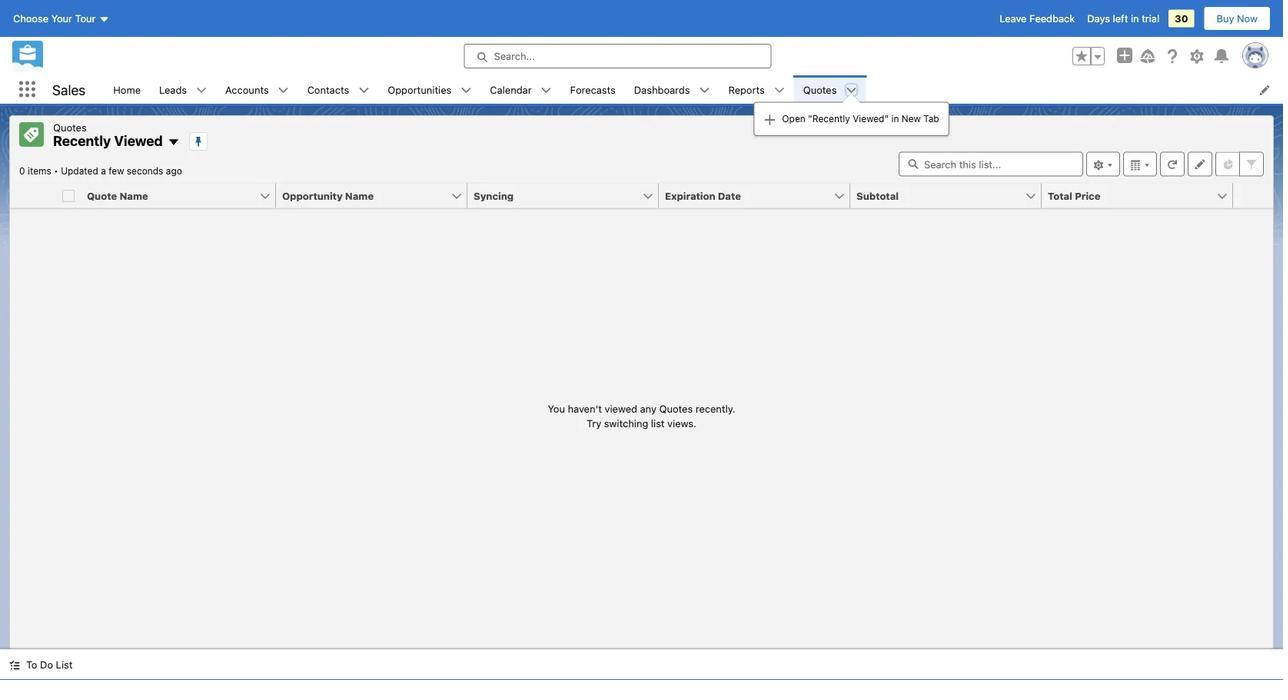 Task type: locate. For each thing, give the bounding box(es) containing it.
name inside 'element'
[[345, 190, 374, 201]]

reports link
[[719, 75, 774, 104]]

text default image
[[541, 85, 552, 96], [699, 85, 710, 96], [774, 85, 785, 96], [764, 114, 776, 126], [9, 660, 20, 671]]

30
[[1175, 13, 1188, 24]]

item number image
[[10, 183, 56, 208]]

in right left
[[1131, 13, 1139, 24]]

cell
[[56, 183, 81, 209]]

viewed"
[[853, 113, 889, 124]]

dashboards link
[[625, 75, 699, 104]]

text default image right leads
[[196, 85, 207, 96]]

0 horizontal spatial quotes
[[53, 121, 87, 133]]

0 horizontal spatial in
[[892, 113, 899, 124]]

text default image for leads
[[196, 85, 207, 96]]

1 vertical spatial in
[[892, 113, 899, 124]]

quotes up "recently on the right top of page
[[803, 84, 837, 95]]

name down seconds
[[120, 190, 148, 201]]

open "recently viewed" in new tab
[[782, 113, 939, 124]]

item number element
[[10, 183, 56, 209]]

text default image left open
[[764, 114, 776, 126]]

switching
[[604, 418, 648, 429]]

2 horizontal spatial quotes
[[803, 84, 837, 95]]

you
[[548, 403, 565, 414]]

1 name from the left
[[120, 190, 148, 201]]

calendar list item
[[481, 75, 561, 104]]

home
[[113, 84, 141, 95]]

dashboards
[[634, 84, 690, 95]]

text default image inside reports list item
[[774, 85, 785, 96]]

cell inside recently viewed|quotes|list view element
[[56, 183, 81, 209]]

recently viewed
[[53, 133, 163, 149]]

1 horizontal spatial quotes
[[659, 403, 693, 414]]

0 items • updated a few seconds ago
[[19, 166, 182, 176]]

search... button
[[464, 44, 772, 68]]

new
[[902, 113, 921, 124]]

in inside quotes list item
[[892, 113, 899, 124]]

text default image inside leads list item
[[196, 85, 207, 96]]

items
[[28, 166, 51, 176]]

text default image left to
[[9, 660, 20, 671]]

name right opportunity
[[345, 190, 374, 201]]

you haven't viewed any quotes recently. try switching list views.
[[548, 403, 735, 429]]

opportunity name element
[[276, 183, 477, 209]]

recently viewed status
[[19, 166, 61, 176]]

opportunities link
[[379, 75, 461, 104]]

buy
[[1217, 13, 1234, 24]]

list
[[56, 659, 73, 671]]

syncing element
[[467, 183, 668, 209]]

text default image inside the contacts list item
[[359, 85, 369, 96]]

views.
[[667, 418, 697, 429]]

status inside recently viewed|quotes|list view element
[[548, 401, 735, 431]]

text default image inside "dashboards" list item
[[699, 85, 710, 96]]

list
[[104, 75, 1283, 136]]

feedback
[[1030, 13, 1075, 24]]

subtotal button
[[850, 183, 1025, 208]]

text default image right contacts
[[359, 85, 369, 96]]

quotes list item
[[754, 75, 949, 136]]

0 vertical spatial quotes
[[803, 84, 837, 95]]

text default image inside calendar list item
[[541, 85, 552, 96]]

text default image inside the opportunities list item
[[461, 85, 472, 96]]

quotes
[[803, 84, 837, 95], [53, 121, 87, 133], [659, 403, 693, 414]]

text default image up open
[[774, 85, 785, 96]]

buy now
[[1217, 13, 1258, 24]]

total price button
[[1042, 183, 1216, 208]]

0 horizontal spatial name
[[120, 190, 148, 201]]

accounts list item
[[216, 75, 298, 104]]

tab
[[924, 113, 939, 124]]

recently.
[[696, 403, 735, 414]]

to do list button
[[0, 650, 82, 680]]

in
[[1131, 13, 1139, 24], [892, 113, 899, 124]]

choose your tour
[[13, 13, 96, 24]]

expiration
[[665, 190, 715, 201]]

group
[[1073, 47, 1105, 65]]

forecasts
[[570, 84, 616, 95]]

status
[[548, 401, 735, 431]]

syncing
[[474, 190, 514, 201]]

trial
[[1142, 13, 1160, 24]]

forecasts link
[[561, 75, 625, 104]]

viewed
[[605, 403, 637, 414]]

try
[[587, 418, 601, 429]]

expiration date element
[[659, 183, 860, 209]]

2 vertical spatial quotes
[[659, 403, 693, 414]]

expiration date button
[[659, 183, 833, 208]]

•
[[54, 166, 58, 176]]

text default image left reports
[[699, 85, 710, 96]]

1 horizontal spatial name
[[345, 190, 374, 201]]

text default image up open "recently viewed" in new tab link
[[846, 85, 857, 96]]

total price element
[[1042, 183, 1243, 209]]

text default image right calendar
[[541, 85, 552, 96]]

home link
[[104, 75, 150, 104]]

quote
[[87, 190, 117, 201]]

text default image left calendar
[[461, 85, 472, 96]]

text default image right accounts at left top
[[278, 85, 289, 96]]

status containing you haven't viewed any quotes recently.
[[548, 401, 735, 431]]

list
[[651, 418, 665, 429]]

open
[[782, 113, 806, 124]]

name
[[120, 190, 148, 201], [345, 190, 374, 201]]

1 horizontal spatial in
[[1131, 13, 1139, 24]]

quotes down sales
[[53, 121, 87, 133]]

a
[[101, 166, 106, 176]]

in left "new"
[[892, 113, 899, 124]]

0 vertical spatial in
[[1131, 13, 1139, 24]]

subtotal element
[[850, 183, 1051, 209]]

left
[[1113, 13, 1128, 24]]

total price
[[1048, 190, 1101, 201]]

text default image for accounts
[[278, 85, 289, 96]]

leads list item
[[150, 75, 216, 104]]

2 name from the left
[[345, 190, 374, 201]]

text default image
[[196, 85, 207, 96], [278, 85, 289, 96], [359, 85, 369, 96], [461, 85, 472, 96], [846, 85, 857, 96], [167, 136, 180, 149]]

quote name button
[[81, 183, 259, 208]]

open "recently viewed" in new tab link
[[755, 106, 949, 132]]

seconds
[[127, 166, 163, 176]]

opportunity name button
[[276, 183, 451, 208]]

opportunities list item
[[379, 75, 481, 104]]

to do list
[[26, 659, 73, 671]]

leave feedback
[[1000, 13, 1075, 24]]

text default image inside 'accounts' list item
[[278, 85, 289, 96]]

action image
[[1233, 183, 1273, 208]]

contacts link
[[298, 75, 359, 104]]

quotes up the views.
[[659, 403, 693, 414]]

action element
[[1233, 183, 1273, 209]]

text default image inside to do list button
[[9, 660, 20, 671]]

quotes inside list item
[[803, 84, 837, 95]]

None search field
[[899, 152, 1083, 176]]

name for quote name
[[120, 190, 148, 201]]



Task type: describe. For each thing, give the bounding box(es) containing it.
haven't
[[568, 403, 602, 414]]

quotes image
[[19, 122, 44, 147]]

opportunity name
[[282, 190, 374, 201]]

ago
[[166, 166, 182, 176]]

recently viewed|quotes|list view element
[[9, 115, 1274, 650]]

leave feedback link
[[1000, 13, 1075, 24]]

few
[[109, 166, 124, 176]]

price
[[1075, 190, 1101, 201]]

choose
[[13, 13, 49, 24]]

any
[[640, 403, 657, 414]]

text default image up ago
[[167, 136, 180, 149]]

subtotal
[[857, 190, 899, 201]]

reports list item
[[719, 75, 794, 104]]

tour
[[75, 13, 96, 24]]

dashboards list item
[[625, 75, 719, 104]]

calendar link
[[481, 75, 541, 104]]

contacts
[[307, 84, 349, 95]]

updated
[[61, 166, 98, 176]]

contacts list item
[[298, 75, 379, 104]]

Search Recently Viewed list view. search field
[[899, 152, 1083, 176]]

reports
[[729, 84, 765, 95]]

1 vertical spatial quotes
[[53, 121, 87, 133]]

viewed
[[114, 133, 163, 149]]

quote name element
[[81, 183, 285, 209]]

text default image inside quotes list item
[[846, 85, 857, 96]]

total
[[1048, 190, 1073, 201]]

text default image inside open "recently viewed" in new tab link
[[764, 114, 776, 126]]

search...
[[494, 50, 535, 62]]

none search field inside recently viewed|quotes|list view element
[[899, 152, 1083, 176]]

now
[[1237, 13, 1258, 24]]

expiration date
[[665, 190, 741, 201]]

"recently
[[808, 113, 850, 124]]

list containing home
[[104, 75, 1283, 136]]

days
[[1087, 13, 1110, 24]]

quote name
[[87, 190, 148, 201]]

text default image for calendar
[[541, 85, 552, 96]]

name for opportunity name
[[345, 190, 374, 201]]

opportunity
[[282, 190, 343, 201]]

your
[[51, 13, 72, 24]]

0
[[19, 166, 25, 176]]

syncing button
[[467, 183, 642, 208]]

text default image for opportunities
[[461, 85, 472, 96]]

accounts link
[[216, 75, 278, 104]]

to
[[26, 659, 37, 671]]

text default image for dashboards
[[699, 85, 710, 96]]

leads link
[[150, 75, 196, 104]]

choose your tour button
[[12, 6, 110, 31]]

recently
[[53, 133, 111, 149]]

quotes link
[[794, 75, 846, 104]]

days left in trial
[[1087, 13, 1160, 24]]

buy now button
[[1204, 6, 1271, 31]]

calendar
[[490, 84, 532, 95]]

leave
[[1000, 13, 1027, 24]]

text default image for contacts
[[359, 85, 369, 96]]

accounts
[[225, 84, 269, 95]]

do
[[40, 659, 53, 671]]

leads
[[159, 84, 187, 95]]

date
[[718, 190, 741, 201]]

text default image for reports
[[774, 85, 785, 96]]

sales
[[52, 81, 86, 98]]

opportunities
[[388, 84, 452, 95]]

quotes inside you haven't viewed any quotes recently. try switching list views.
[[659, 403, 693, 414]]



Task type: vqa. For each thing, say whether or not it's contained in the screenshot.
OPPORTUNITY NAME button at the top left
yes



